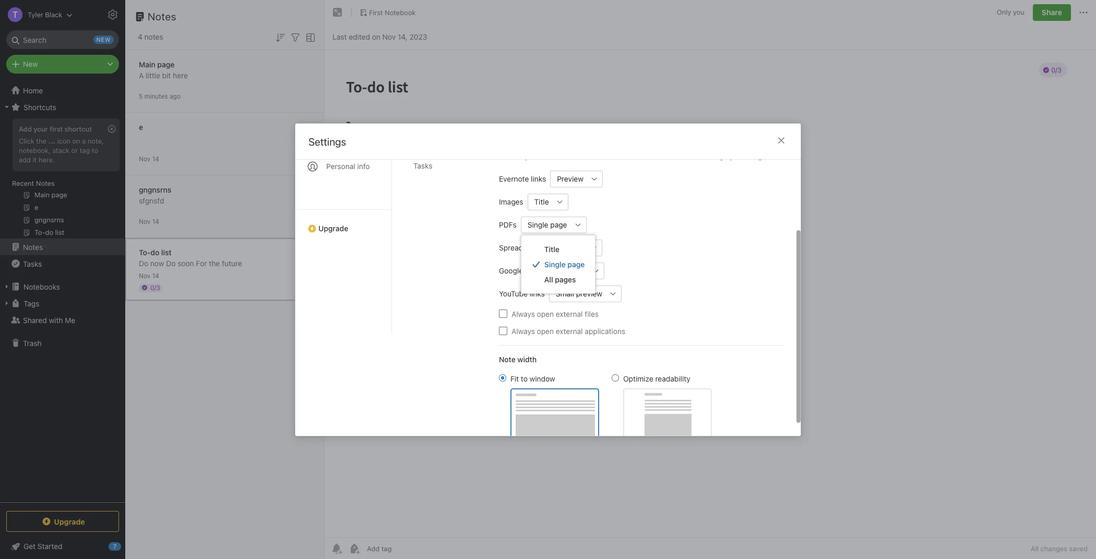 Task type: describe. For each thing, give the bounding box(es) containing it.
0 horizontal spatial upgrade
[[54, 517, 85, 526]]

home
[[23, 86, 43, 95]]

small
[[556, 289, 574, 298]]

you
[[1013, 8, 1025, 16]]

recent
[[12, 179, 34, 187]]

info
[[357, 162, 370, 170]]

page inside main page a little bit here
[[157, 60, 175, 69]]

optimize readability
[[623, 374, 690, 383]]

links up title button on the top of page
[[531, 174, 546, 183]]

single page button
[[521, 216, 570, 233]]

files
[[585, 309, 599, 318]]

always open external files
[[512, 309, 599, 318]]

5
[[139, 92, 143, 100]]

single page inside 'button'
[[528, 220, 567, 229]]

Choose default view option for PDFs field
[[521, 216, 586, 233]]

always open external applications
[[512, 326, 625, 335]]

Choose default view option for Evernote links field
[[550, 170, 603, 187]]

note list element
[[125, 0, 324, 559]]

all for all pages
[[544, 275, 553, 284]]

1 vertical spatial notes
[[36, 179, 55, 187]]

default
[[541, 152, 563, 161]]

your for first
[[34, 125, 48, 133]]

first notebook
[[369, 8, 416, 16]]

do
[[150, 248, 159, 257]]

here
[[173, 71, 188, 80]]

are
[[702, 152, 712, 161]]

5 minutes ago
[[139, 92, 181, 100]]

your for default
[[525, 152, 539, 161]]

soon
[[178, 259, 194, 268]]

notes
[[144, 32, 163, 41]]

choose your default views for new links and attachments.
[[499, 152, 681, 161]]

for
[[584, 152, 593, 161]]

on inside icon on a note, notebook, stack or tag to add it here.
[[72, 137, 80, 145]]

share
[[1042, 8, 1062, 17]]

to inside option group
[[521, 374, 528, 383]]

nov up the 0/3
[[139, 272, 150, 280]]

Note Editor text field
[[324, 50, 1096, 538]]

external for files
[[556, 309, 583, 318]]

now
[[150, 259, 164, 268]]

tasks button
[[0, 255, 125, 272]]

ago
[[170, 92, 181, 100]]

the inside tree
[[36, 137, 46, 145]]

tasks inside button
[[23, 259, 42, 268]]

youtube
[[499, 289, 528, 298]]

what
[[683, 152, 700, 161]]

and
[[626, 152, 638, 161]]

always for always open external applications
[[512, 326, 535, 335]]

note,
[[88, 137, 104, 145]]

add
[[19, 125, 32, 133]]

nov down e
[[139, 155, 150, 163]]

links down drive
[[530, 289, 545, 298]]

drive
[[525, 266, 543, 275]]

1 horizontal spatial upgrade button
[[295, 209, 391, 237]]

tree containing home
[[0, 82, 125, 502]]

e
[[139, 122, 143, 131]]

evernote
[[499, 174, 529, 183]]

views
[[565, 152, 582, 161]]

title button
[[528, 193, 552, 210]]

main page a little bit here
[[139, 60, 188, 80]]

changes
[[1041, 544, 1067, 553]]

what are my options?
[[683, 152, 754, 161]]

notebooks
[[23, 282, 60, 291]]

the inside 'to-do list do now do soon for the future'
[[209, 259, 220, 268]]

new
[[23, 60, 38, 68]]

Always open external files checkbox
[[499, 309, 507, 318]]

3 14 from the top
[[152, 272, 159, 280]]

first notebook button
[[356, 5, 419, 20]]

images
[[499, 197, 523, 206]]

trash link
[[0, 335, 125, 351]]

small preview
[[556, 289, 602, 298]]

14 for e
[[152, 155, 159, 163]]

new button
[[6, 55, 119, 74]]

notes inside note list element
[[148, 10, 176, 22]]

page inside 'button'
[[550, 220, 567, 229]]

notebook,
[[19, 146, 51, 154]]

only
[[997, 8, 1011, 16]]

title inside dropdown list menu
[[544, 245, 559, 254]]

single page link
[[521, 257, 595, 272]]

Choose default view option for YouTube links field
[[549, 285, 622, 302]]

tasks inside tab
[[413, 161, 432, 170]]

only you
[[997, 8, 1025, 16]]

add tag image
[[348, 542, 361, 555]]

it
[[33, 155, 37, 164]]

Search text field
[[14, 30, 112, 49]]

fit
[[510, 374, 519, 383]]

4
[[138, 32, 142, 41]]

a
[[82, 137, 86, 145]]

shared
[[23, 316, 47, 324]]

0/3
[[150, 284, 160, 292]]

icon
[[57, 137, 70, 145]]

nov 14 for e
[[139, 155, 159, 163]]

expand tags image
[[3, 299, 11, 307]]

settings image
[[106, 8, 119, 21]]

width
[[517, 354, 537, 363]]

with
[[49, 316, 63, 324]]

add your first shortcut
[[19, 125, 92, 133]]

click the ...
[[19, 137, 55, 145]]

Choose default view option for Images field
[[528, 193, 568, 210]]

click
[[19, 137, 34, 145]]

first
[[50, 125, 63, 133]]

0 horizontal spatial upgrade button
[[6, 511, 119, 532]]

here.
[[39, 155, 55, 164]]

options?
[[726, 152, 754, 161]]

2 do from the left
[[166, 259, 176, 268]]

all pages link
[[521, 272, 595, 287]]

open for always open external applications
[[537, 326, 554, 335]]



Task type: locate. For each thing, give the bounding box(es) containing it.
all inside note window element
[[1031, 544, 1039, 553]]

page up bit
[[157, 60, 175, 69]]

note window element
[[324, 0, 1096, 559]]

0 vertical spatial the
[[36, 137, 46, 145]]

tags
[[23, 299, 39, 308]]

page
[[157, 60, 175, 69], [550, 220, 567, 229], [568, 260, 585, 269]]

title up single page link
[[544, 245, 559, 254]]

always right always open external files checkbox at the left bottom of page
[[512, 309, 535, 318]]

shared with me link
[[0, 312, 125, 328]]

0 vertical spatial single page
[[528, 220, 567, 229]]

home link
[[0, 82, 125, 99]]

nov 14 up the 0/3
[[139, 272, 159, 280]]

all
[[544, 275, 553, 284], [1031, 544, 1039, 553]]

attachments.
[[639, 152, 681, 161]]

0 vertical spatial nov 14
[[139, 155, 159, 163]]

open down always open external files
[[537, 326, 554, 335]]

nov 14 for gngnsrns
[[139, 217, 159, 225]]

google
[[499, 266, 523, 275]]

google drive links
[[499, 266, 560, 275]]

2 14 from the top
[[152, 217, 159, 225]]

all left changes
[[1031, 544, 1039, 553]]

personal info
[[326, 162, 370, 170]]

nov 14 up gngnsrns at the left
[[139, 155, 159, 163]]

the
[[36, 137, 46, 145], [209, 259, 220, 268]]

small preview button
[[549, 285, 605, 302]]

evernote links
[[499, 174, 546, 183]]

0 horizontal spatial the
[[36, 137, 46, 145]]

0 vertical spatial external
[[556, 309, 583, 318]]

single page up pages
[[544, 260, 585, 269]]

0 horizontal spatial your
[[34, 125, 48, 133]]

nov inside note window element
[[382, 32, 396, 41]]

tab list
[[295, 58, 392, 334]]

note width
[[499, 354, 537, 363]]

to right fit
[[521, 374, 528, 383]]

0 vertical spatial title
[[534, 197, 549, 206]]

Optimize readability radio
[[612, 374, 619, 381]]

1 vertical spatial the
[[209, 259, 220, 268]]

0 horizontal spatial all
[[544, 275, 553, 284]]

last edited on nov 14, 2023
[[332, 32, 427, 41]]

shortcut
[[65, 125, 92, 133]]

group
[[0, 115, 125, 243]]

external up always open external applications
[[556, 309, 583, 318]]

personal
[[326, 162, 355, 170]]

title inside button
[[534, 197, 549, 206]]

to-do list do now do soon for the future
[[139, 248, 242, 268]]

pdfs
[[499, 220, 517, 229]]

1 horizontal spatial tasks
[[413, 161, 432, 170]]

page down choose default view option for spreadsheets field
[[568, 260, 585, 269]]

option group
[[499, 373, 712, 439]]

your inside tree
[[34, 125, 48, 133]]

edited
[[349, 32, 370, 41]]

1 horizontal spatial to
[[521, 374, 528, 383]]

do down list
[[166, 259, 176, 268]]

1 vertical spatial title
[[544, 245, 559, 254]]

gngnsrns sfgnsfd
[[139, 185, 171, 205]]

0 vertical spatial your
[[34, 125, 48, 133]]

1 always from the top
[[512, 309, 535, 318]]

notes up notes
[[148, 10, 176, 22]]

title
[[534, 197, 549, 206], [544, 245, 559, 254]]

on inside note window element
[[372, 32, 380, 41]]

0 vertical spatial to
[[92, 146, 98, 154]]

2 nov 14 from the top
[[139, 217, 159, 225]]

notes link
[[0, 239, 125, 255]]

group containing add your first shortcut
[[0, 115, 125, 243]]

title link
[[521, 242, 595, 257]]

1 vertical spatial your
[[525, 152, 539, 161]]

2 horizontal spatial page
[[568, 260, 585, 269]]

notes
[[148, 10, 176, 22], [36, 179, 55, 187], [23, 242, 43, 251]]

page up the title link
[[550, 220, 567, 229]]

0 horizontal spatial page
[[157, 60, 175, 69]]

tasks
[[413, 161, 432, 170], [23, 259, 42, 268]]

shortcuts button
[[0, 99, 125, 115]]

1 vertical spatial nov 14
[[139, 217, 159, 225]]

14 down sfgnsfd on the left of the page
[[152, 217, 159, 225]]

0 horizontal spatial tasks
[[23, 259, 42, 268]]

single up all pages link
[[544, 260, 566, 269]]

0 vertical spatial notes
[[148, 10, 176, 22]]

external for applications
[[556, 326, 583, 335]]

links up all pages
[[545, 266, 560, 275]]

1 horizontal spatial all
[[1031, 544, 1039, 553]]

external down always open external files
[[556, 326, 583, 335]]

on right the edited
[[372, 32, 380, 41]]

applications
[[585, 326, 625, 335]]

for
[[196, 259, 207, 268]]

gngnsrns
[[139, 185, 171, 194]]

little
[[146, 71, 160, 80]]

icon on a note, notebook, stack or tag to add it here.
[[19, 137, 104, 164]]

the left ...
[[36, 137, 46, 145]]

nov left 14,
[[382, 32, 396, 41]]

links left and
[[610, 152, 624, 161]]

0 vertical spatial tasks
[[413, 161, 432, 170]]

add a reminder image
[[330, 542, 343, 555]]

single inside 'button'
[[528, 220, 548, 229]]

Choose default view option for Google Drive links field
[[564, 262, 605, 279]]

1 horizontal spatial page
[[550, 220, 567, 229]]

the right for
[[209, 259, 220, 268]]

all for all changes saved
[[1031, 544, 1039, 553]]

tasks tab
[[405, 157, 482, 174]]

nov down sfgnsfd on the left of the page
[[139, 217, 150, 225]]

1 external from the top
[[556, 309, 583, 318]]

to inside icon on a note, notebook, stack or tag to add it here.
[[92, 146, 98, 154]]

title up single page 'button'
[[534, 197, 549, 206]]

minutes
[[144, 92, 168, 100]]

1 vertical spatial all
[[1031, 544, 1039, 553]]

saved
[[1069, 544, 1088, 553]]

notes right recent
[[36, 179, 55, 187]]

2 external from the top
[[556, 326, 583, 335]]

notebooks link
[[0, 278, 125, 295]]

1 horizontal spatial upgrade
[[318, 224, 348, 233]]

1 vertical spatial 14
[[152, 217, 159, 225]]

2 vertical spatial page
[[568, 260, 585, 269]]

expand note image
[[331, 6, 344, 19]]

your left default
[[525, 152, 539, 161]]

first
[[369, 8, 383, 16]]

14 for gngnsrns
[[152, 217, 159, 225]]

1 horizontal spatial your
[[525, 152, 539, 161]]

0 horizontal spatial do
[[139, 259, 148, 268]]

0 vertical spatial always
[[512, 309, 535, 318]]

to-
[[139, 248, 150, 257]]

Choose default view option for Spreadsheets field
[[550, 239, 602, 256]]

notebook
[[385, 8, 416, 16]]

2 open from the top
[[537, 326, 554, 335]]

add
[[19, 155, 31, 164]]

14 up gngnsrns at the left
[[152, 155, 159, 163]]

share button
[[1033, 4, 1071, 21]]

1 do from the left
[[139, 259, 148, 268]]

me
[[65, 316, 75, 324]]

single page down choose default view option for images 'field' on the top of the page
[[528, 220, 567, 229]]

do down to-
[[139, 259, 148, 268]]

all inside all pages link
[[544, 275, 553, 284]]

None search field
[[14, 30, 112, 49]]

1 vertical spatial always
[[512, 326, 535, 335]]

2 vertical spatial notes
[[23, 242, 43, 251]]

1 horizontal spatial do
[[166, 259, 176, 268]]

optimize
[[623, 374, 653, 383]]

preview
[[576, 289, 602, 298]]

sfgnsfd
[[139, 196, 164, 205]]

settings
[[308, 135, 346, 147]]

single page inside dropdown list menu
[[544, 260, 585, 269]]

open up always open external applications
[[537, 309, 554, 318]]

recent notes
[[12, 179, 55, 187]]

group inside tree
[[0, 115, 125, 243]]

0 horizontal spatial to
[[92, 146, 98, 154]]

0 horizontal spatial on
[[72, 137, 80, 145]]

1 horizontal spatial on
[[372, 32, 380, 41]]

to down the "note,"
[[92, 146, 98, 154]]

14 up the 0/3
[[152, 272, 159, 280]]

1 14 from the top
[[152, 155, 159, 163]]

a
[[139, 71, 144, 80]]

2 always from the top
[[512, 326, 535, 335]]

notes up tasks button
[[23, 242, 43, 251]]

option group containing fit to window
[[499, 373, 712, 439]]

0 vertical spatial on
[[372, 32, 380, 41]]

0 vertical spatial all
[[544, 275, 553, 284]]

always right always open external applications option
[[512, 326, 535, 335]]

2 vertical spatial 14
[[152, 272, 159, 280]]

1 vertical spatial tasks
[[23, 259, 42, 268]]

0 vertical spatial single
[[528, 220, 548, 229]]

1 vertical spatial to
[[521, 374, 528, 383]]

new
[[595, 152, 608, 161]]

1 vertical spatial on
[[72, 137, 80, 145]]

1 vertical spatial external
[[556, 326, 583, 335]]

on left a
[[72, 137, 80, 145]]

open
[[537, 309, 554, 318], [537, 326, 554, 335]]

preview
[[557, 174, 584, 183]]

bit
[[162, 71, 171, 80]]

tab list containing personal info
[[295, 58, 392, 334]]

1 horizontal spatial the
[[209, 259, 220, 268]]

0 vertical spatial upgrade
[[318, 224, 348, 233]]

always for always open external files
[[512, 309, 535, 318]]

upgrade button
[[295, 209, 391, 237], [6, 511, 119, 532]]

2023
[[409, 32, 427, 41]]

list
[[161, 248, 171, 257]]

expand notebooks image
[[3, 282, 11, 291]]

3 nov 14 from the top
[[139, 272, 159, 280]]

4 notes
[[138, 32, 163, 41]]

1 vertical spatial page
[[550, 220, 567, 229]]

single down title button on the top of page
[[528, 220, 548, 229]]

shared with me
[[23, 316, 75, 324]]

page inside dropdown list menu
[[568, 260, 585, 269]]

0 vertical spatial 14
[[152, 155, 159, 163]]

Always open external applications checkbox
[[499, 326, 507, 335]]

spreadsheets
[[499, 243, 545, 252]]

readability
[[655, 374, 690, 383]]

1 vertical spatial single page
[[544, 260, 585, 269]]

your up click the ...
[[34, 125, 48, 133]]

1 vertical spatial upgrade
[[54, 517, 85, 526]]

do
[[139, 259, 148, 268], [166, 259, 176, 268]]

tags button
[[0, 295, 125, 312]]

0 vertical spatial open
[[537, 309, 554, 318]]

all pages
[[544, 275, 576, 284]]

0 vertical spatial page
[[157, 60, 175, 69]]

pages
[[555, 275, 576, 284]]

close image
[[775, 134, 788, 146]]

1 nov 14 from the top
[[139, 155, 159, 163]]

1 vertical spatial single
[[544, 260, 566, 269]]

1 open from the top
[[537, 309, 554, 318]]

nov 14 down sfgnsfd on the left of the page
[[139, 217, 159, 225]]

trash
[[23, 338, 42, 347]]

1 vertical spatial upgrade button
[[6, 511, 119, 532]]

choose
[[499, 152, 523, 161]]

0 vertical spatial upgrade button
[[295, 209, 391, 237]]

your
[[34, 125, 48, 133], [525, 152, 539, 161]]

tree
[[0, 82, 125, 502]]

dropdown list menu
[[521, 242, 595, 287]]

upgrade
[[318, 224, 348, 233], [54, 517, 85, 526]]

14,
[[398, 32, 408, 41]]

2 vertical spatial nov 14
[[139, 272, 159, 280]]

all left pages
[[544, 275, 553, 284]]

...
[[48, 137, 55, 145]]

1 vertical spatial open
[[537, 326, 554, 335]]

single inside dropdown list menu
[[544, 260, 566, 269]]

last
[[332, 32, 347, 41]]

youtube links
[[499, 289, 545, 298]]

Fit to window radio
[[499, 374, 506, 381]]

open for always open external files
[[537, 309, 554, 318]]



Task type: vqa. For each thing, say whether or not it's contained in the screenshot.
text
no



